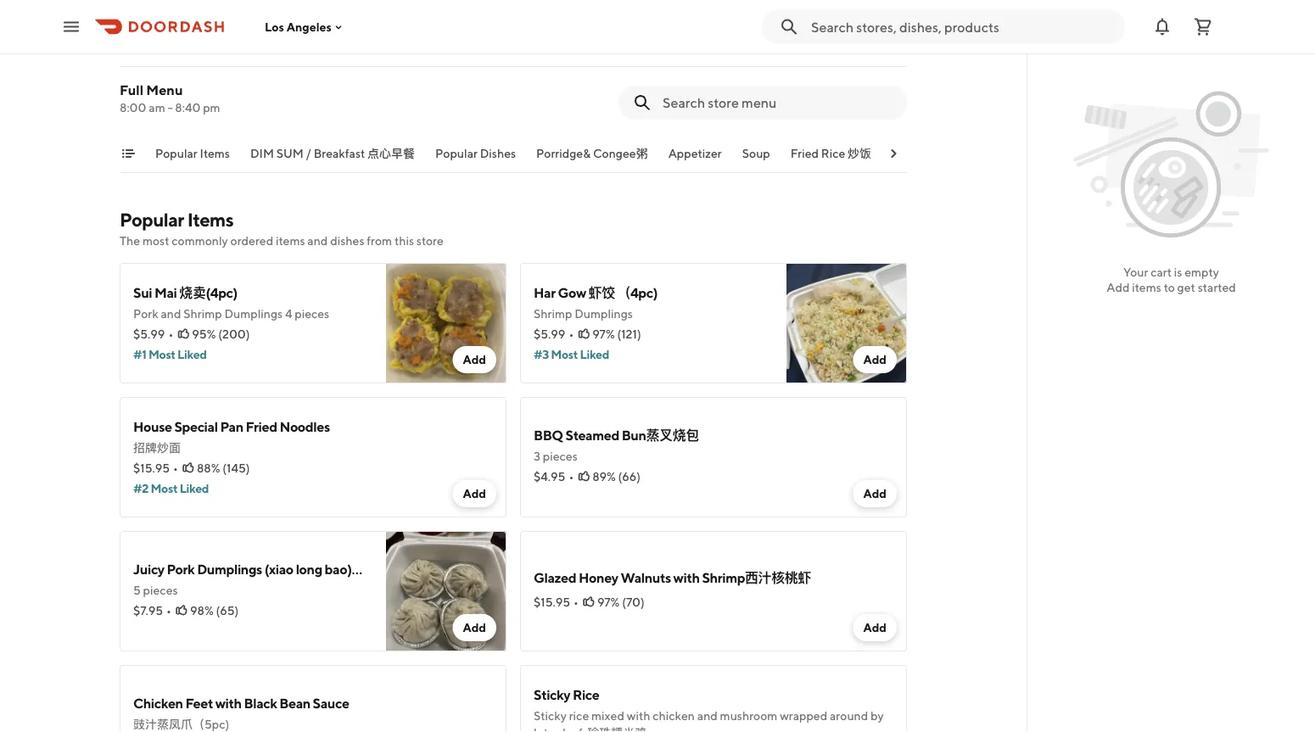Task type: vqa. For each thing, say whether or not it's contained in the screenshot.
4.8 to the bottom
no



Task type: locate. For each thing, give the bounding box(es) containing it.
liked down 88% in the bottom left of the page
[[180, 482, 209, 496]]

noodles
[[280, 419, 330, 435]]

0 vertical spatial pork
[[133, 307, 158, 321]]

5 right of
[[154, 9, 160, 21]]

appetizer button
[[669, 145, 722, 172]]

1 horizontal spatial with
[[627, 709, 651, 723]]

$4.95 •
[[534, 470, 574, 484]]

0 horizontal spatial shrimp
[[184, 307, 222, 321]]

2 horizontal spatial pieces
[[543, 450, 578, 464]]

popular down -
[[155, 146, 198, 160]]

dishes
[[480, 146, 516, 160]]

and inside popular items the most commonly ordered items and dishes from this store
[[308, 234, 328, 248]]

1 vertical spatial 5
[[133, 584, 141, 598]]

with right walnuts
[[674, 570, 700, 586]]

• right $4.95
[[569, 470, 574, 484]]

1 vertical spatial pork
[[167, 562, 195, 578]]

items
[[276, 234, 305, 248], [1133, 281, 1162, 295]]

items up commonly
[[187, 209, 234, 231]]

• down glazed
[[574, 596, 579, 610]]

chicken
[[653, 709, 695, 723]]

and left dishes
[[308, 234, 328, 248]]

1 vertical spatial and
[[161, 307, 181, 321]]

5 up $7.95
[[133, 584, 141, 598]]

(xiao
[[265, 562, 294, 578]]

1 horizontal spatial rice
[[822, 146, 846, 160]]

mushroom
[[720, 709, 778, 723]]

0 horizontal spatial fried
[[246, 419, 277, 435]]

0 horizontal spatial items
[[276, 234, 305, 248]]

rice
[[822, 146, 846, 160], [573, 687, 600, 703]]

0 horizontal spatial pork
[[133, 307, 158, 321]]

1 $5.99 from the left
[[133, 327, 165, 341]]

by
[[871, 709, 884, 723]]

pork down sui
[[133, 307, 158, 321]]

los angeles
[[265, 20, 332, 34]]

#3
[[534, 348, 549, 362]]

0 horizontal spatial $5.99 •
[[133, 327, 173, 341]]

and
[[308, 234, 328, 248], [161, 307, 181, 321], [698, 709, 718, 723]]

with inside sticky rice sticky rice mixed with chicken and mushroom wrapped around by lotus leaf. 珍珠糯米鸡
[[627, 709, 651, 723]]

items inside popular items the most commonly ordered items and dishes from this store
[[187, 209, 234, 231]]

• up #1 most liked
[[168, 327, 173, 341]]

0 vertical spatial $15.95 •
[[133, 461, 178, 475]]

fried inside button
[[791, 146, 819, 160]]

98%
[[190, 604, 214, 618]]

1 vertical spatial pieces
[[543, 450, 578, 464]]

most right "#1"
[[148, 348, 175, 362]]

97% (70)
[[598, 596, 645, 610]]

89%
[[593, 470, 616, 484]]

0 vertical spatial and
[[308, 234, 328, 248]]

and down mai
[[161, 307, 181, 321]]

and for sticky rice
[[698, 709, 718, 723]]

1 vertical spatial rice
[[573, 687, 600, 703]]

sui
[[133, 285, 152, 301]]

mixed
[[592, 709, 625, 723]]

1 horizontal spatial 5
[[154, 9, 160, 21]]

and inside sticky rice sticky rice mixed with chicken and mushroom wrapped around by lotus leaf. 珍珠糯米鸡
[[698, 709, 718, 723]]

fried right pan
[[246, 419, 277, 435]]

$15.95 • down glazed
[[534, 596, 579, 610]]

congee粥
[[593, 146, 648, 160]]

97% left the (121)
[[593, 327, 615, 341]]

珍珠糯米鸡
[[588, 726, 647, 733]]

ordered
[[231, 234, 274, 248]]

• for juicy pork dumplings (xiao long bao)灌汁小笼包
[[166, 604, 171, 618]]

popular for popular items the most commonly ordered items and dishes from this store
[[120, 209, 184, 231]]

• for har gow 虾饺 （4pc)
[[569, 327, 574, 341]]

items
[[200, 146, 230, 160], [187, 209, 234, 231]]

items down pm
[[200, 146, 230, 160]]

liked down 97% (121)
[[580, 348, 610, 362]]

1 sticky from the top
[[534, 687, 571, 703]]

$15.95 for 97%
[[534, 596, 571, 610]]

0 vertical spatial fried
[[791, 146, 819, 160]]

liked down the 95%
[[178, 348, 207, 362]]

mai
[[155, 285, 177, 301]]

0 horizontal spatial and
[[161, 307, 181, 321]]

dumplings up '(65)'
[[197, 562, 262, 578]]

97% left (70)
[[598, 596, 620, 610]]

0 vertical spatial pieces
[[295, 307, 330, 321]]

fried inside the house special pan fried noodles 招牌炒面
[[246, 419, 277, 435]]

1 horizontal spatial $5.99
[[534, 327, 566, 341]]

1 horizontal spatial pieces
[[295, 307, 330, 321]]

$5.99 for sui
[[133, 327, 165, 341]]

1 vertical spatial sticky
[[534, 709, 567, 723]]

1 vertical spatial $15.95
[[534, 596, 571, 610]]

leaf.
[[563, 726, 585, 733]]

soup
[[743, 146, 771, 160]]

$5.99 up "#1"
[[133, 327, 165, 341]]

#2
[[133, 482, 149, 496]]

$15.95 down 招牌炒面
[[133, 461, 170, 475]]

items down your
[[1133, 281, 1162, 295]]

1 vertical spatial items
[[1133, 281, 1162, 295]]

1 horizontal spatial items
[[1133, 281, 1162, 295]]

porridge& congee粥
[[537, 146, 648, 160]]

most right #3
[[551, 348, 578, 362]]

0 horizontal spatial $15.95 •
[[133, 461, 178, 475]]

97%
[[593, 327, 615, 341], [598, 596, 620, 610]]

gow
[[558, 285, 586, 301]]

1 horizontal spatial $5.99 •
[[534, 327, 574, 341]]

0 horizontal spatial 5
[[133, 584, 141, 598]]

0 horizontal spatial with
[[215, 696, 242, 712]]

97% for 97% (121)
[[593, 327, 615, 341]]

and right chicken
[[698, 709, 718, 723]]

pieces up $7.95 •
[[143, 584, 178, 598]]

fried rice 炒饭
[[791, 146, 872, 160]]

0 vertical spatial rice
[[822, 146, 846, 160]]

pieces right 4
[[295, 307, 330, 321]]

items for popular items
[[200, 146, 230, 160]]

• right $7.95
[[166, 604, 171, 618]]

4
[[285, 307, 292, 321]]

• for sui mai 烧卖(4pc)
[[168, 327, 173, 341]]

rice inside sticky rice sticky rice mixed with chicken and mushroom wrapped around by lotus leaf. 珍珠糯米鸡
[[573, 687, 600, 703]]

3
[[534, 450, 541, 464]]

2 vertical spatial pieces
[[143, 584, 178, 598]]

• up #3 most liked
[[569, 327, 574, 341]]

har
[[534, 285, 556, 301]]

items inside button
[[200, 146, 230, 160]]

noodle 面条 button
[[892, 145, 959, 172]]

pork right juicy
[[167, 562, 195, 578]]

0 horizontal spatial $5.99
[[133, 327, 165, 341]]

$15.95 • down 招牌炒面
[[133, 461, 178, 475]]

notification bell image
[[1153, 17, 1173, 37]]

1 horizontal spatial and
[[308, 234, 328, 248]]

sticky up rice
[[534, 687, 571, 703]]

shrimp
[[184, 307, 222, 321], [534, 307, 572, 321]]

1 vertical spatial $15.95 •
[[534, 596, 579, 610]]

feet
[[185, 696, 213, 712]]

house special pan fried noodles 招牌炒面
[[133, 419, 330, 455]]

$4.95
[[534, 470, 566, 484]]

$15.95
[[133, 461, 170, 475], [534, 596, 571, 610]]

1 vertical spatial items
[[187, 209, 234, 231]]

popular left 'dishes'
[[436, 146, 478, 160]]

1 horizontal spatial pork
[[167, 562, 195, 578]]

shrimp down har
[[534, 307, 572, 321]]

the
[[120, 234, 140, 248]]

• up #2 most liked
[[173, 461, 178, 475]]

bun蒸叉烧包
[[622, 427, 699, 444]]

pieces inside 'sui mai 烧卖(4pc) pork and shrimp dumplings 4 pieces'
[[295, 307, 330, 321]]

• for bbq steamed bun蒸叉烧包
[[569, 470, 574, 484]]

0 vertical spatial $15.95
[[133, 461, 170, 475]]

$15.95 down glazed
[[534, 596, 571, 610]]

am
[[149, 101, 165, 115]]

95%
[[192, 327, 216, 341]]

#3 most liked
[[534, 348, 610, 362]]

1 horizontal spatial fried
[[791, 146, 819, 160]]

bbq steamed bun蒸叉烧包 3 pieces
[[534, 427, 699, 464]]

stars
[[161, 9, 183, 21]]

bean
[[280, 696, 311, 712]]

dumplings inside har gow 虾饺 （4pc) shrimp dumplings
[[575, 307, 633, 321]]

rice up rice
[[573, 687, 600, 703]]

har gow 虾饺 （4pc) image
[[787, 263, 907, 384]]

1 shrimp from the left
[[184, 307, 222, 321]]

with up 珍珠糯米鸡
[[627, 709, 651, 723]]

most right #2
[[151, 482, 178, 496]]

$5.99 • up "#1"
[[133, 327, 173, 341]]

0 vertical spatial items
[[276, 234, 305, 248]]

sui mai 烧卖(4pc) pork and shrimp dumplings 4 pieces
[[133, 285, 330, 321]]

$5.99 • up #3
[[534, 327, 574, 341]]

$5.99
[[133, 327, 165, 341], [534, 327, 566, 341]]

with inside chicken feet with black bean sauce 豉汁蒸凤爪（5pc)
[[215, 696, 242, 712]]

0 horizontal spatial rice
[[573, 687, 600, 703]]

2 $5.99 from the left
[[534, 327, 566, 341]]

pieces inside juicy pork dumplings (xiao long bao)灌汁小笼包 5 pieces
[[143, 584, 178, 598]]

1 vertical spatial 97%
[[598, 596, 620, 610]]

0 horizontal spatial pieces
[[143, 584, 178, 598]]

with
[[674, 570, 700, 586], [215, 696, 242, 712], [627, 709, 651, 723]]

89% (66)
[[593, 470, 641, 484]]

•
[[168, 327, 173, 341], [569, 327, 574, 341], [173, 461, 178, 475], [569, 470, 574, 484], [574, 596, 579, 610], [166, 604, 171, 618]]

2 horizontal spatial with
[[674, 570, 700, 586]]

2 $5.99 • from the left
[[534, 327, 574, 341]]

• for house special pan fried noodles
[[173, 461, 178, 475]]

popular items the most commonly ordered items and dishes from this store
[[120, 209, 444, 248]]

1 horizontal spatial $15.95
[[534, 596, 571, 610]]

sticky
[[534, 687, 571, 703], [534, 709, 567, 723]]

(70)
[[622, 596, 645, 610]]

popular inside popular items the most commonly ordered items and dishes from this store
[[120, 209, 184, 231]]

popular
[[155, 146, 198, 160], [436, 146, 478, 160], [120, 209, 184, 231]]

your
[[1124, 265, 1149, 279]]

0 vertical spatial sticky
[[534, 687, 571, 703]]

sui mai 烧卖(4pc) image
[[386, 263, 507, 384]]

1 $5.99 • from the left
[[133, 327, 173, 341]]

pieces
[[295, 307, 330, 321], [543, 450, 578, 464], [143, 584, 178, 598]]

noodle
[[892, 146, 933, 160]]

juicy pork dumplings (xiao long bao)灌汁小笼包 5 pieces
[[133, 562, 418, 598]]

add button
[[453, 346, 497, 374], [854, 346, 897, 374], [453, 480, 497, 508], [854, 480, 897, 508], [453, 615, 497, 642], [854, 615, 897, 642]]

items right ordered
[[276, 234, 305, 248]]

with right feet
[[215, 696, 242, 712]]

liked for gow
[[580, 348, 610, 362]]

fried right the soup
[[791, 146, 819, 160]]

1 horizontal spatial $15.95 •
[[534, 596, 579, 610]]

dumplings up (200)
[[224, 307, 283, 321]]

0 vertical spatial 97%
[[593, 327, 615, 341]]

shrimp up the 95%
[[184, 307, 222, 321]]

0 horizontal spatial $15.95
[[133, 461, 170, 475]]

2 vertical spatial and
[[698, 709, 718, 723]]

dumplings inside 'sui mai 烧卖(4pc) pork and shrimp dumplings 4 pieces'
[[224, 307, 283, 321]]

$5.99 • for sui
[[133, 327, 173, 341]]

dumplings down 虾饺
[[575, 307, 633, 321]]

juicy pork dumplings (xiao long bao)灌汁小笼包 image
[[386, 531, 507, 652]]

招牌炒面
[[133, 441, 181, 455]]

most for mai
[[148, 348, 175, 362]]

2 shrimp from the left
[[534, 307, 572, 321]]

rice for fried
[[822, 146, 846, 160]]

cart
[[1151, 265, 1172, 279]]

chicken feet with black bean sauce 豉汁蒸凤爪（5pc)
[[133, 696, 349, 732]]

sticky up lotus
[[534, 709, 567, 723]]

pieces up $4.95 •
[[543, 450, 578, 464]]

rice left 炒饭 on the top of the page
[[822, 146, 846, 160]]

0 vertical spatial 5
[[154, 9, 160, 21]]

rice inside button
[[822, 146, 846, 160]]

1 vertical spatial fried
[[246, 419, 277, 435]]

$5.99 up #3
[[534, 327, 566, 341]]

1 horizontal spatial shrimp
[[534, 307, 572, 321]]

popular up the most
[[120, 209, 184, 231]]

2 horizontal spatial and
[[698, 709, 718, 723]]

0 vertical spatial items
[[200, 146, 230, 160]]

sum
[[277, 146, 304, 160]]

fried
[[791, 146, 819, 160], [246, 419, 277, 435]]

items for popular items the most commonly ordered items and dishes from this store
[[187, 209, 234, 231]]

pork
[[133, 307, 158, 321], [167, 562, 195, 578]]



Task type: describe. For each thing, give the bounding box(es) containing it.
lotus
[[534, 726, 561, 733]]

(65)
[[216, 604, 239, 618]]

0 items, open order cart image
[[1194, 17, 1214, 37]]

点心早餐
[[368, 146, 415, 160]]

dim sum / breakfast 点心早餐 button
[[250, 145, 415, 172]]

show menu categories image
[[121, 147, 135, 160]]

dishes
[[330, 234, 365, 248]]

steamed
[[566, 427, 620, 444]]

sauce
[[313, 696, 349, 712]]

items inside your cart is empty add items to get started
[[1133, 281, 1162, 295]]

is
[[1175, 265, 1183, 279]]

popular items button
[[155, 145, 230, 172]]

full
[[120, 82, 144, 98]]

$5.99 • for har
[[534, 327, 574, 341]]

of 5 stars
[[143, 9, 183, 21]]

$5.99 for har
[[534, 327, 566, 341]]

dumplings inside juicy pork dumplings (xiao long bao)灌汁小笼包 5 pieces
[[197, 562, 262, 578]]

(121)
[[618, 327, 642, 341]]

store
[[417, 234, 444, 248]]

95% (200)
[[192, 327, 250, 341]]

wrapped
[[780, 709, 828, 723]]

sticky rice sticky rice mixed with chicken and mushroom wrapped around by lotus leaf. 珍珠糯米鸡
[[534, 687, 884, 733]]

honey
[[579, 570, 619, 586]]

noodle 面条
[[892, 146, 959, 160]]

most
[[143, 234, 169, 248]]

porridge&
[[537, 146, 591, 160]]

popular dishes button
[[436, 145, 516, 172]]

（4pc)
[[618, 285, 658, 301]]

/
[[306, 146, 311, 160]]

around
[[830, 709, 869, 723]]

$7.95
[[133, 604, 163, 618]]

most for gow
[[551, 348, 578, 362]]

5 inside juicy pork dumplings (xiao long bao)灌汁小笼包 5 pieces
[[133, 584, 141, 598]]

this
[[395, 234, 414, 248]]

popular dishes
[[436, 146, 516, 160]]

scroll menu navigation right image
[[887, 147, 901, 160]]

from
[[367, 234, 392, 248]]

popular for popular items
[[155, 146, 198, 160]]

烧卖(4pc)
[[179, 285, 238, 301]]

open menu image
[[61, 17, 81, 37]]

soup button
[[743, 145, 771, 172]]

#1
[[133, 348, 146, 362]]

$15.95 • for 88% (145)
[[133, 461, 178, 475]]

special
[[174, 419, 218, 435]]

shrimp西汁核桃虾
[[702, 570, 811, 586]]

97% (121)
[[593, 327, 642, 341]]

rice
[[569, 709, 589, 723]]

dim
[[250, 146, 274, 160]]

-
[[168, 101, 173, 115]]

面条
[[935, 146, 959, 160]]

house
[[133, 419, 172, 435]]

8:00
[[120, 101, 146, 115]]

angeles
[[287, 20, 332, 34]]

98% (65)
[[190, 604, 239, 618]]

full menu 8:00 am - 8:40 pm
[[120, 82, 220, 115]]

pm
[[203, 101, 220, 115]]

liked for mai
[[178, 348, 207, 362]]

commonly
[[172, 234, 228, 248]]

Store search: begin typing to search for stores available on DoorDash text field
[[812, 17, 1115, 36]]

shrimp inside har gow 虾饺 （4pc) shrimp dumplings
[[534, 307, 572, 321]]

rice for sticky
[[573, 687, 600, 703]]

dim sum / breakfast 点心早餐
[[250, 146, 415, 160]]

and for popular items
[[308, 234, 328, 248]]

popular for popular dishes
[[436, 146, 478, 160]]

pork inside 'sui mai 烧卖(4pc) pork and shrimp dumplings 4 pieces'
[[133, 307, 158, 321]]

long
[[296, 562, 322, 578]]

炒饭
[[848, 146, 872, 160]]

bao)灌汁小笼包
[[325, 562, 418, 578]]

97% for 97% (70)
[[598, 596, 620, 610]]

juicy
[[133, 562, 164, 578]]

2 sticky from the top
[[534, 709, 567, 723]]

and inside 'sui mai 烧卖(4pc) pork and shrimp dumplings 4 pieces'
[[161, 307, 181, 321]]

$7.95 •
[[133, 604, 171, 618]]

8:40
[[175, 101, 201, 115]]

$15.95 • for 97% (70)
[[534, 596, 579, 610]]

liked for special
[[180, 482, 209, 496]]

#2 most liked
[[133, 482, 209, 496]]

(200)
[[218, 327, 250, 341]]

to
[[1164, 281, 1176, 295]]

breakfast
[[314, 146, 365, 160]]

pieces inside bbq steamed bun蒸叉烧包 3 pieces
[[543, 450, 578, 464]]

porridge& congee粥 button
[[537, 145, 648, 172]]

88% (145)
[[197, 461, 250, 475]]

your cart is empty add items to get started
[[1107, 265, 1237, 295]]

walnuts
[[621, 570, 671, 586]]

most for special
[[151, 482, 178, 496]]

of
[[143, 9, 152, 21]]

har gow 虾饺 （4pc) shrimp dumplings
[[534, 285, 658, 321]]

add inside your cart is empty add items to get started
[[1107, 281, 1130, 295]]

豉汁蒸凤爪（5pc)
[[133, 718, 229, 732]]

(145)
[[223, 461, 250, 475]]

Item Search search field
[[663, 93, 894, 112]]

$15.95 for 88%
[[133, 461, 170, 475]]

虾饺
[[589, 285, 615, 301]]

(66)
[[618, 470, 641, 484]]

pork inside juicy pork dumplings (xiao long bao)灌汁小笼包 5 pieces
[[167, 562, 195, 578]]

pan
[[220, 419, 243, 435]]

appetizer
[[669, 146, 722, 160]]

glazed
[[534, 570, 577, 586]]

items inside popular items the most commonly ordered items and dishes from this store
[[276, 234, 305, 248]]

fried rice 炒饭 button
[[791, 145, 872, 172]]

shrimp inside 'sui mai 烧卖(4pc) pork and shrimp dumplings 4 pieces'
[[184, 307, 222, 321]]



